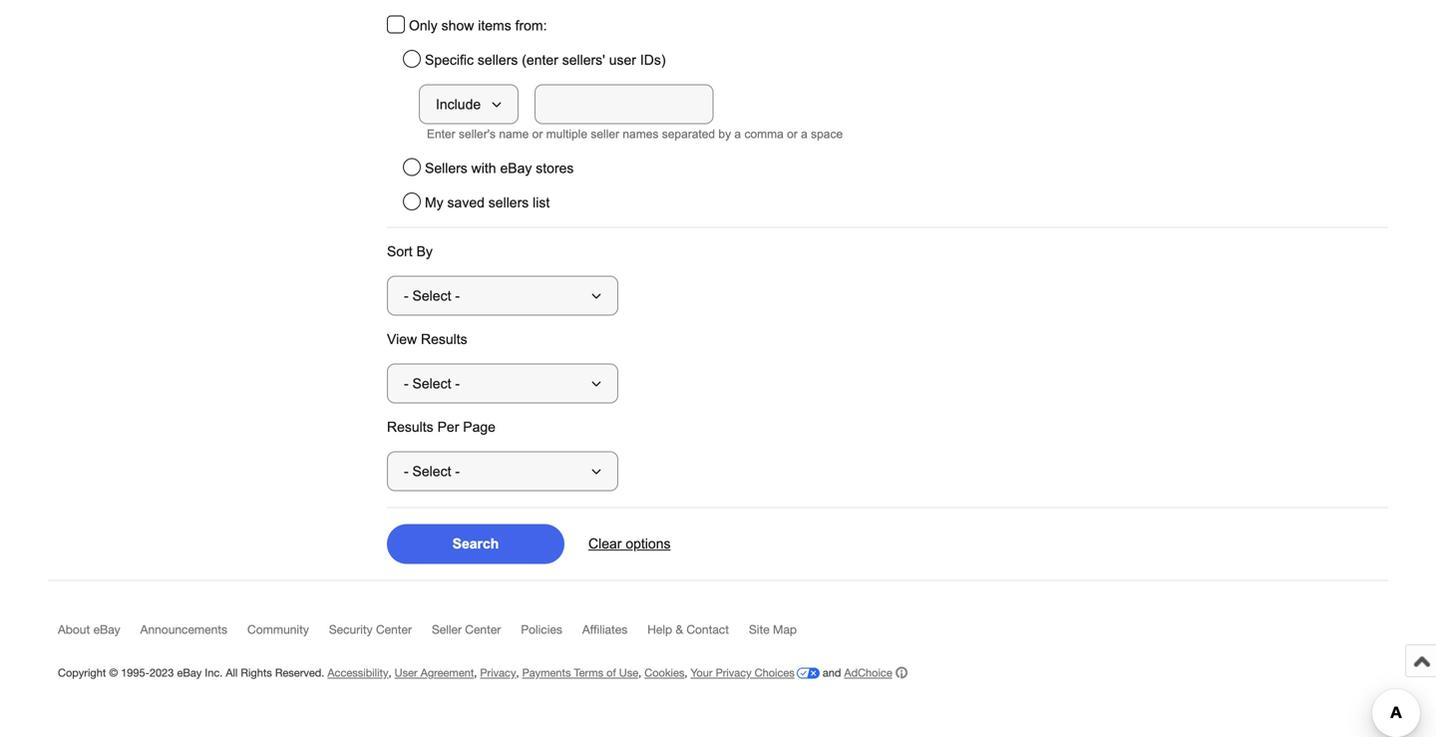 Task type: locate. For each thing, give the bounding box(es) containing it.
site map
[[749, 623, 797, 637]]

privacy link
[[480, 667, 516, 679]]

agreement
[[421, 667, 474, 679]]

site map link
[[749, 623, 817, 646]]

, left user
[[389, 667, 392, 679]]

0 horizontal spatial or
[[532, 127, 543, 141]]

privacy right your
[[716, 667, 752, 679]]

, left cookies
[[639, 667, 642, 679]]

about ebay
[[58, 623, 120, 637]]

1 horizontal spatial center
[[465, 623, 501, 637]]

multiple
[[546, 127, 588, 141]]

1 horizontal spatial ebay
[[177, 667, 202, 679]]

a
[[735, 127, 741, 141], [801, 127, 808, 141]]

1 horizontal spatial privacy
[[716, 667, 752, 679]]

about ebay link
[[58, 623, 140, 646]]

1 vertical spatial ebay
[[93, 623, 120, 637]]

show
[[442, 18, 474, 33]]

security
[[329, 623, 373, 637]]

privacy
[[480, 667, 516, 679], [716, 667, 752, 679]]

terms
[[574, 667, 604, 679]]

3 , from the left
[[516, 667, 519, 679]]

a left space
[[801, 127, 808, 141]]

all
[[226, 667, 238, 679]]

results right view
[[421, 332, 468, 347]]

sellers down "items"
[[478, 52, 518, 68]]

center right seller
[[465, 623, 501, 637]]

my saved sellers list
[[425, 195, 550, 211]]

cookies link
[[645, 667, 685, 679]]

2 center from the left
[[465, 623, 501, 637]]

adchoice link
[[845, 667, 908, 679]]

saved
[[448, 195, 485, 211]]

0 horizontal spatial a
[[735, 127, 741, 141]]

reserved.
[[275, 667, 325, 679]]

community link
[[248, 623, 329, 646]]

results
[[421, 332, 468, 347], [387, 420, 434, 435]]

1 , from the left
[[389, 667, 392, 679]]

inc.
[[205, 667, 223, 679]]

or right name
[[532, 127, 543, 141]]

results per page
[[387, 420, 496, 435]]

0 horizontal spatial center
[[376, 623, 412, 637]]

a right by at the top right
[[735, 127, 741, 141]]

help & contact link
[[648, 623, 749, 646]]

sort by
[[387, 244, 433, 259]]

only show items from:
[[409, 18, 547, 33]]

1 privacy from the left
[[480, 667, 516, 679]]

specific sellers (enter sellers' user ids)
[[425, 52, 666, 68]]

0 vertical spatial ebay
[[500, 161, 532, 176]]

1 center from the left
[[376, 623, 412, 637]]

, left your
[[685, 667, 688, 679]]

sellers left list
[[489, 195, 529, 211]]

affiliates
[[583, 623, 628, 637]]

center for seller center
[[465, 623, 501, 637]]

copyright
[[58, 667, 106, 679]]

or
[[532, 127, 543, 141], [787, 127, 798, 141]]

seller
[[591, 127, 620, 141]]

name
[[499, 127, 529, 141]]

comma
[[745, 127, 784, 141]]

clear options
[[589, 536, 671, 552]]

sellers
[[478, 52, 518, 68], [489, 195, 529, 211]]

center right the security
[[376, 623, 412, 637]]

center
[[376, 623, 412, 637], [465, 623, 501, 637]]

results left per
[[387, 420, 434, 435]]

2 horizontal spatial ebay
[[500, 161, 532, 176]]

ebay
[[500, 161, 532, 176], [93, 623, 120, 637], [177, 667, 202, 679]]

ebay left the inc.
[[177, 667, 202, 679]]

center for security center
[[376, 623, 412, 637]]

contact
[[687, 623, 729, 637]]

1 horizontal spatial or
[[787, 127, 798, 141]]

0 horizontal spatial privacy
[[480, 667, 516, 679]]

, left privacy "link"
[[474, 667, 477, 679]]

help & contact
[[648, 623, 729, 637]]

ebay right about
[[93, 623, 120, 637]]

seller's
[[459, 127, 496, 141]]

by
[[417, 244, 433, 259]]

policies link
[[521, 623, 583, 646]]

5 , from the left
[[685, 667, 688, 679]]

ids)
[[640, 52, 666, 68]]

2 a from the left
[[801, 127, 808, 141]]

or right comma
[[787, 127, 798, 141]]

choices
[[755, 667, 795, 679]]

security center link
[[329, 623, 432, 646]]

ebay right with
[[500, 161, 532, 176]]

, left payments
[[516, 667, 519, 679]]

about
[[58, 623, 90, 637]]

privacy down 'seller center' link
[[480, 667, 516, 679]]

1 horizontal spatial a
[[801, 127, 808, 141]]

sellers with ebay stores
[[425, 161, 574, 176]]

announcements
[[140, 623, 228, 637]]

payments
[[522, 667, 571, 679]]



Task type: describe. For each thing, give the bounding box(es) containing it.
copyright © 1995-2023 ebay inc. all rights reserved. accessibility , user agreement , privacy , payments terms of use , cookies , your privacy choices
[[58, 667, 795, 679]]

0 vertical spatial results
[[421, 332, 468, 347]]

site
[[749, 623, 770, 637]]

1995-
[[121, 667, 150, 679]]

my
[[425, 195, 444, 211]]

1 vertical spatial sellers
[[489, 195, 529, 211]]

0 horizontal spatial ebay
[[93, 623, 120, 637]]

and adchoice
[[820, 667, 893, 679]]

©
[[109, 667, 118, 679]]

accessibility
[[328, 667, 389, 679]]

help
[[648, 623, 673, 637]]

space
[[811, 127, 843, 141]]

list
[[533, 195, 550, 211]]

from:
[[515, 18, 547, 33]]

payments terms of use link
[[522, 667, 639, 679]]

accessibility link
[[328, 667, 389, 679]]

2023
[[150, 667, 174, 679]]

2 , from the left
[[474, 667, 477, 679]]

sellers
[[425, 161, 468, 176]]

announcements link
[[140, 623, 248, 646]]

Seller ID text field
[[535, 84, 714, 124]]

user agreement link
[[395, 667, 474, 679]]

(enter
[[522, 52, 559, 68]]

search
[[453, 536, 499, 552]]

2 privacy from the left
[[716, 667, 752, 679]]

separated
[[662, 127, 716, 141]]

adchoice
[[845, 667, 893, 679]]

seller
[[432, 623, 462, 637]]

specific
[[425, 52, 474, 68]]

seller center link
[[432, 623, 521, 646]]

page
[[463, 420, 496, 435]]

by
[[719, 127, 731, 141]]

only
[[409, 18, 438, 33]]

1 a from the left
[[735, 127, 741, 141]]

enter
[[427, 127, 456, 141]]

items
[[478, 18, 512, 33]]

options
[[626, 536, 671, 552]]

per
[[438, 420, 459, 435]]

user
[[395, 667, 418, 679]]

with
[[472, 161, 496, 176]]

view
[[387, 332, 417, 347]]

seller center
[[432, 623, 501, 637]]

community
[[248, 623, 309, 637]]

your
[[691, 667, 713, 679]]

1 or from the left
[[532, 127, 543, 141]]

clear options link
[[589, 536, 671, 552]]

1 vertical spatial results
[[387, 420, 434, 435]]

names
[[623, 127, 659, 141]]

stores
[[536, 161, 574, 176]]

affiliates link
[[583, 623, 648, 646]]

your privacy choices link
[[691, 667, 820, 679]]

enter seller's name or multiple seller names separated by a comma or a space
[[427, 127, 843, 141]]

&
[[676, 623, 684, 637]]

and
[[823, 667, 842, 679]]

cookies
[[645, 667, 685, 679]]

security center
[[329, 623, 412, 637]]

clear
[[589, 536, 622, 552]]

map
[[773, 623, 797, 637]]

of
[[607, 667, 616, 679]]

user
[[609, 52, 637, 68]]

view results
[[387, 332, 468, 347]]

2 vertical spatial ebay
[[177, 667, 202, 679]]

policies
[[521, 623, 563, 637]]

rights
[[241, 667, 272, 679]]

0 vertical spatial sellers
[[478, 52, 518, 68]]

sellers'
[[562, 52, 606, 68]]

2 or from the left
[[787, 127, 798, 141]]

4 , from the left
[[639, 667, 642, 679]]

sort
[[387, 244, 413, 259]]

search button
[[387, 524, 565, 564]]

use
[[619, 667, 639, 679]]



Task type: vqa. For each thing, say whether or not it's contained in the screenshot.
with
yes



